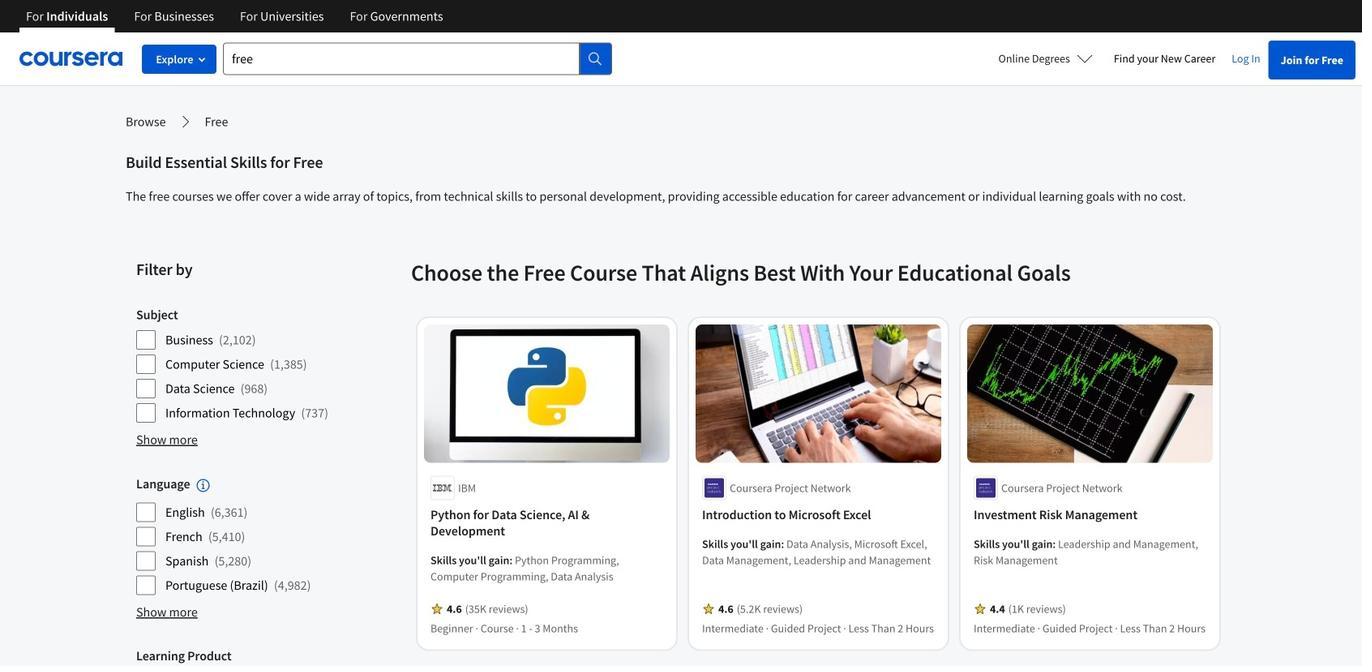 Task type: vqa. For each thing, say whether or not it's contained in the screenshot.
top class
no



Task type: describe. For each thing, give the bounding box(es) containing it.
information about this filter group image
[[197, 479, 210, 492]]

2 group from the top
[[136, 475, 402, 596]]

coursera image
[[19, 46, 123, 72]]

What do you want to learn? text field
[[223, 43, 580, 75]]



Task type: locate. For each thing, give the bounding box(es) containing it.
None search field
[[223, 43, 613, 75]]

group
[[136, 307, 402, 424], [136, 475, 402, 596]]

0 vertical spatial group
[[136, 307, 402, 424]]

1 vertical spatial group
[[136, 475, 402, 596]]

1 group from the top
[[136, 307, 402, 424]]

banner navigation
[[13, 0, 456, 32]]



